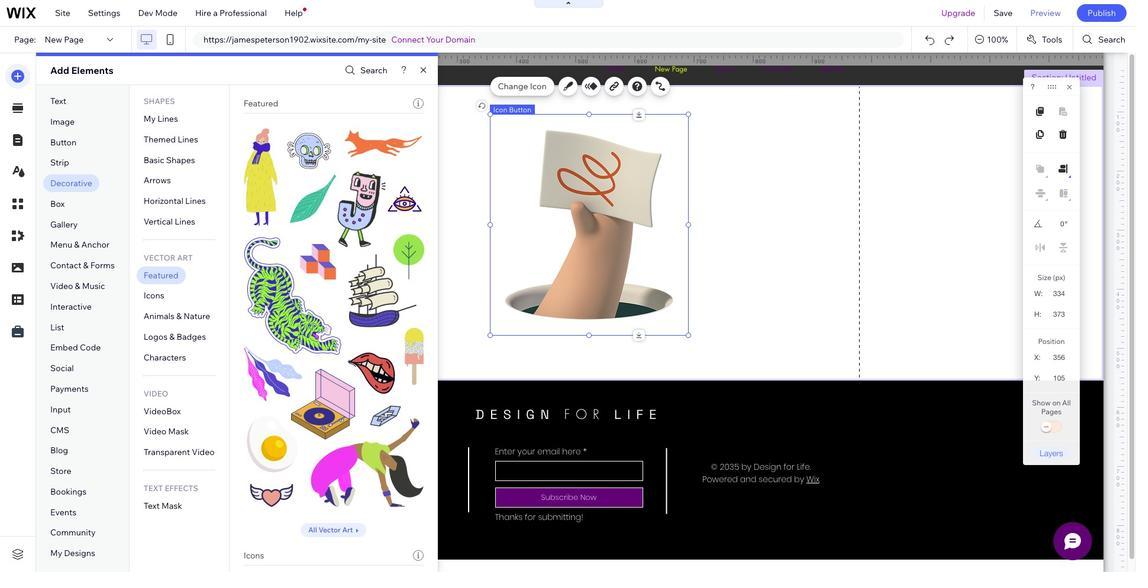 Task type: vqa. For each thing, say whether or not it's contained in the screenshot.
the https://www.wix.com/mysite Connect Your Domain
no



Task type: locate. For each thing, give the bounding box(es) containing it.
search
[[1099, 34, 1126, 45], [360, 65, 387, 76]]

video right transparent
[[192, 448, 215, 458]]

page
[[64, 34, 84, 45]]

text down text effects
[[144, 501, 160, 512]]

search down site
[[360, 65, 387, 76]]

all
[[1063, 399, 1071, 408], [308, 526, 317, 535]]

lines down horizontal lines
[[175, 217, 195, 227]]

all vector art button
[[301, 524, 367, 538]]

embed
[[50, 343, 78, 354]]

untitled
[[1065, 72, 1097, 83]]

0 horizontal spatial search
[[360, 65, 387, 76]]

mask up 'transparent video' in the bottom of the page
[[168, 427, 189, 438]]

0 vertical spatial all
[[1063, 399, 1071, 408]]

2 vertical spatial text
[[144, 501, 160, 512]]

& left forms
[[83, 261, 89, 271]]

anchor
[[81, 240, 110, 251]]

0 vertical spatial mask
[[168, 427, 189, 438]]

text up image
[[50, 96, 66, 107]]

new page
[[45, 34, 84, 45]]

0 vertical spatial search button
[[1074, 27, 1136, 53]]

text up text mask
[[144, 484, 163, 494]]

lines up basic shapes
[[178, 134, 198, 145]]

themed lines
[[144, 134, 198, 145]]

professional
[[220, 8, 267, 18]]

connect
[[391, 34, 424, 45]]

video for video mask
[[144, 427, 166, 438]]

menu
[[50, 240, 72, 251]]

site
[[372, 34, 386, 45]]

my designs
[[50, 549, 95, 559]]

0 horizontal spatial icon
[[493, 105, 507, 114]]

0 horizontal spatial icons
[[144, 291, 164, 302]]

text effects
[[144, 484, 198, 494]]

0 horizontal spatial all
[[308, 526, 317, 535]]

list
[[50, 322, 64, 333]]

music
[[82, 281, 105, 292]]

my left designs
[[50, 549, 62, 559]]

0 horizontal spatial art
[[177, 253, 193, 263]]

video mask
[[144, 427, 189, 438]]

x:
[[1034, 354, 1041, 362]]

show on all pages
[[1032, 399, 1071, 417]]

(px)
[[1053, 273, 1066, 282]]

dev
[[138, 8, 153, 18]]

& left music
[[75, 281, 80, 292]]

shapes down themed lines
[[166, 155, 195, 165]]

video
[[50, 281, 73, 292], [144, 389, 168, 399], [144, 427, 166, 438], [192, 448, 215, 458]]

vector
[[144, 253, 176, 263], [319, 526, 341, 535]]

& for forms
[[83, 261, 89, 271]]

None text field
[[1047, 286, 1070, 302], [1048, 307, 1070, 323], [1047, 350, 1070, 366], [1046, 370, 1070, 386], [1047, 286, 1070, 302], [1048, 307, 1070, 323], [1047, 350, 1070, 366], [1046, 370, 1070, 386]]

lines for my lines
[[158, 114, 178, 124]]

lines
[[158, 114, 178, 124], [178, 134, 198, 145], [185, 196, 206, 207], [175, 217, 195, 227]]

0 vertical spatial art
[[177, 253, 193, 263]]

search down publish
[[1099, 34, 1126, 45]]

video up videobox
[[144, 389, 168, 399]]

video for video & music
[[50, 281, 73, 292]]

1 horizontal spatial search
[[1099, 34, 1126, 45]]

section:
[[1032, 72, 1064, 83]]

layers
[[1040, 449, 1063, 459]]

transparent
[[144, 448, 190, 458]]

community
[[50, 528, 96, 539]]

badges
[[177, 332, 206, 343]]

shapes
[[144, 96, 175, 106], [166, 155, 195, 165]]

icon right change
[[530, 81, 547, 92]]

save
[[994, 8, 1013, 18]]

1 vertical spatial vector
[[319, 526, 341, 535]]

1 vertical spatial text
[[144, 484, 163, 494]]

1 horizontal spatial icon
[[530, 81, 547, 92]]

lines up themed lines
[[158, 114, 178, 124]]

forms
[[90, 261, 115, 271]]

nature
[[184, 311, 210, 322]]

text for text effects
[[144, 484, 163, 494]]

featured
[[244, 98, 278, 109], [144, 270, 178, 281]]

0 horizontal spatial featured
[[144, 270, 178, 281]]

shapes up the my lines
[[144, 96, 175, 106]]

upgrade
[[942, 8, 976, 18]]

all inside show on all pages
[[1063, 399, 1071, 408]]

text for text
[[50, 96, 66, 107]]

search button
[[1074, 27, 1136, 53], [342, 62, 387, 79]]

change
[[498, 81, 528, 92]]

show
[[1032, 399, 1051, 408]]

button down 'change icon'
[[509, 105, 532, 114]]

1 horizontal spatial vector
[[319, 526, 341, 535]]

all inside button
[[308, 526, 317, 535]]

mask for text mask
[[162, 501, 182, 512]]

1 horizontal spatial button
[[509, 105, 532, 114]]

& left nature
[[176, 311, 182, 322]]

my up themed
[[144, 114, 156, 124]]

hire a professional
[[195, 8, 267, 18]]

1 horizontal spatial my
[[144, 114, 156, 124]]

your
[[426, 34, 444, 45]]

video down 'contact'
[[50, 281, 73, 292]]

lines for vertical lines
[[175, 217, 195, 227]]

1 vertical spatial search
[[360, 65, 387, 76]]

0 horizontal spatial my
[[50, 549, 62, 559]]

1 vertical spatial icons
[[244, 551, 264, 562]]

1 vertical spatial search button
[[342, 62, 387, 79]]

800
[[755, 58, 766, 65]]

1 vertical spatial art
[[342, 526, 353, 535]]

1 vertical spatial all
[[308, 526, 317, 535]]

switch
[[1040, 420, 1063, 436]]

0 vertical spatial button
[[509, 105, 532, 114]]

button down image
[[50, 137, 77, 148]]

change icon
[[498, 81, 547, 92]]

publish
[[1088, 8, 1116, 18]]

0 horizontal spatial vector
[[144, 253, 176, 263]]

pages
[[1041, 408, 1062, 417]]

icons
[[144, 291, 164, 302], [244, 551, 264, 562]]

horizontal
[[144, 196, 183, 207]]

0 horizontal spatial button
[[50, 137, 77, 148]]

1 vertical spatial featured
[[144, 270, 178, 281]]

0 vertical spatial text
[[50, 96, 66, 107]]

add
[[50, 65, 69, 76]]

1 horizontal spatial featured
[[244, 98, 278, 109]]

mask for video mask
[[168, 427, 189, 438]]

transparent video
[[144, 448, 215, 458]]

900
[[815, 58, 825, 65]]

1 horizontal spatial all
[[1063, 399, 1071, 408]]

mask down text effects
[[162, 501, 182, 512]]

0 vertical spatial icon
[[530, 81, 547, 92]]

w:
[[1034, 290, 1043, 298]]

icon down change
[[493, 105, 507, 114]]

lines for horizontal lines
[[185, 196, 206, 207]]

blog
[[50, 446, 68, 456]]

None text field
[[1049, 217, 1064, 232]]

& for anchor
[[74, 240, 80, 251]]

tools button
[[1017, 27, 1073, 53]]

1 horizontal spatial search button
[[1074, 27, 1136, 53]]

video down videobox
[[144, 427, 166, 438]]

add elements
[[50, 65, 113, 76]]

1 vertical spatial mask
[[162, 501, 182, 512]]

size
[[1038, 273, 1052, 282]]

& right menu
[[74, 240, 80, 251]]

interactive
[[50, 302, 92, 312]]

menu & anchor
[[50, 240, 110, 251]]

search button down publish button
[[1074, 27, 1136, 53]]

1 vertical spatial my
[[50, 549, 62, 559]]

contact
[[50, 261, 81, 271]]

lines right horizontal
[[185, 196, 206, 207]]

100%
[[987, 34, 1008, 45]]

0 vertical spatial featured
[[244, 98, 278, 109]]

vertical
[[144, 217, 173, 227]]

https://jamespeterson1902.wixsite.com/my-
[[204, 34, 372, 45]]

search button down site
[[342, 62, 387, 79]]

videobox
[[144, 406, 181, 417]]

& for music
[[75, 281, 80, 292]]

0 vertical spatial my
[[144, 114, 156, 124]]

a
[[213, 8, 218, 18]]

text
[[50, 96, 66, 107], [144, 484, 163, 494], [144, 501, 160, 512]]

art
[[177, 253, 193, 263], [342, 526, 353, 535]]

1 horizontal spatial art
[[342, 526, 353, 535]]

& right logos
[[169, 332, 175, 343]]



Task type: describe. For each thing, give the bounding box(es) containing it.
100% button
[[968, 27, 1017, 53]]

cms
[[50, 425, 69, 436]]

code
[[80, 343, 101, 354]]

events
[[50, 508, 76, 518]]

help
[[285, 8, 303, 18]]

vertical lines
[[144, 217, 195, 227]]

600
[[637, 58, 648, 65]]

strip
[[50, 158, 69, 168]]

logos & badges
[[144, 332, 206, 343]]

0 vertical spatial vector
[[144, 253, 176, 263]]

https://jamespeterson1902.wixsite.com/my-site connect your domain
[[204, 34, 475, 45]]

300
[[460, 58, 470, 65]]

horizontal lines
[[144, 196, 206, 207]]

payments
[[50, 384, 89, 395]]

700
[[696, 58, 707, 65]]

1 horizontal spatial icons
[[244, 551, 264, 562]]

embed code
[[50, 343, 101, 354]]

box
[[50, 199, 65, 209]]

save button
[[985, 0, 1022, 26]]

basic
[[144, 155, 164, 165]]

site
[[55, 8, 70, 18]]

publish button
[[1077, 4, 1127, 22]]

text mask
[[144, 501, 182, 512]]

layers button
[[1033, 447, 1071, 460]]

image
[[50, 116, 75, 127]]

0 horizontal spatial search button
[[342, 62, 387, 79]]

?
[[1031, 83, 1035, 91]]

dev mode
[[138, 8, 178, 18]]

y:
[[1034, 375, 1040, 383]]

on
[[1052, 399, 1061, 408]]

section: untitled
[[1032, 72, 1097, 83]]

my for my designs
[[50, 549, 62, 559]]

settings
[[88, 8, 120, 18]]

animals & nature
[[144, 311, 210, 322]]

mode
[[155, 8, 178, 18]]

gallery
[[50, 219, 78, 230]]

size (px)
[[1038, 273, 1066, 282]]

contact & forms
[[50, 261, 115, 271]]

& for badges
[[169, 332, 175, 343]]

art inside button
[[342, 526, 353, 535]]

500
[[578, 58, 589, 65]]

arrows
[[144, 175, 171, 186]]

°
[[1065, 220, 1068, 228]]

my for my lines
[[144, 114, 156, 124]]

0 vertical spatial shapes
[[144, 96, 175, 106]]

my lines
[[144, 114, 178, 124]]

video for video
[[144, 389, 168, 399]]

store
[[50, 466, 71, 477]]

h:
[[1034, 311, 1042, 319]]

1 vertical spatial button
[[50, 137, 77, 148]]

text for text mask
[[144, 501, 160, 512]]

0 vertical spatial icons
[[144, 291, 164, 302]]

logos
[[144, 332, 168, 343]]

effects
[[165, 484, 198, 494]]

0 vertical spatial search
[[1099, 34, 1126, 45]]

hire
[[195, 8, 211, 18]]

video & music
[[50, 281, 105, 292]]

400
[[519, 58, 529, 65]]

bookings
[[50, 487, 87, 498]]

elements
[[71, 65, 113, 76]]

decorative
[[50, 178, 92, 189]]

preview button
[[1022, 0, 1070, 26]]

all vector art
[[308, 526, 353, 535]]

input
[[50, 405, 71, 415]]

new
[[45, 34, 62, 45]]

icon button
[[493, 105, 532, 114]]

social
[[50, 363, 74, 374]]

position
[[1038, 337, 1065, 346]]

themed
[[144, 134, 176, 145]]

characters
[[144, 353, 186, 363]]

? button
[[1031, 83, 1035, 91]]

lines for themed lines
[[178, 134, 198, 145]]

animals
[[144, 311, 175, 322]]

basic shapes
[[144, 155, 195, 165]]

1 vertical spatial icon
[[493, 105, 507, 114]]

& for nature
[[176, 311, 182, 322]]

vector inside button
[[319, 526, 341, 535]]

1 vertical spatial shapes
[[166, 155, 195, 165]]



